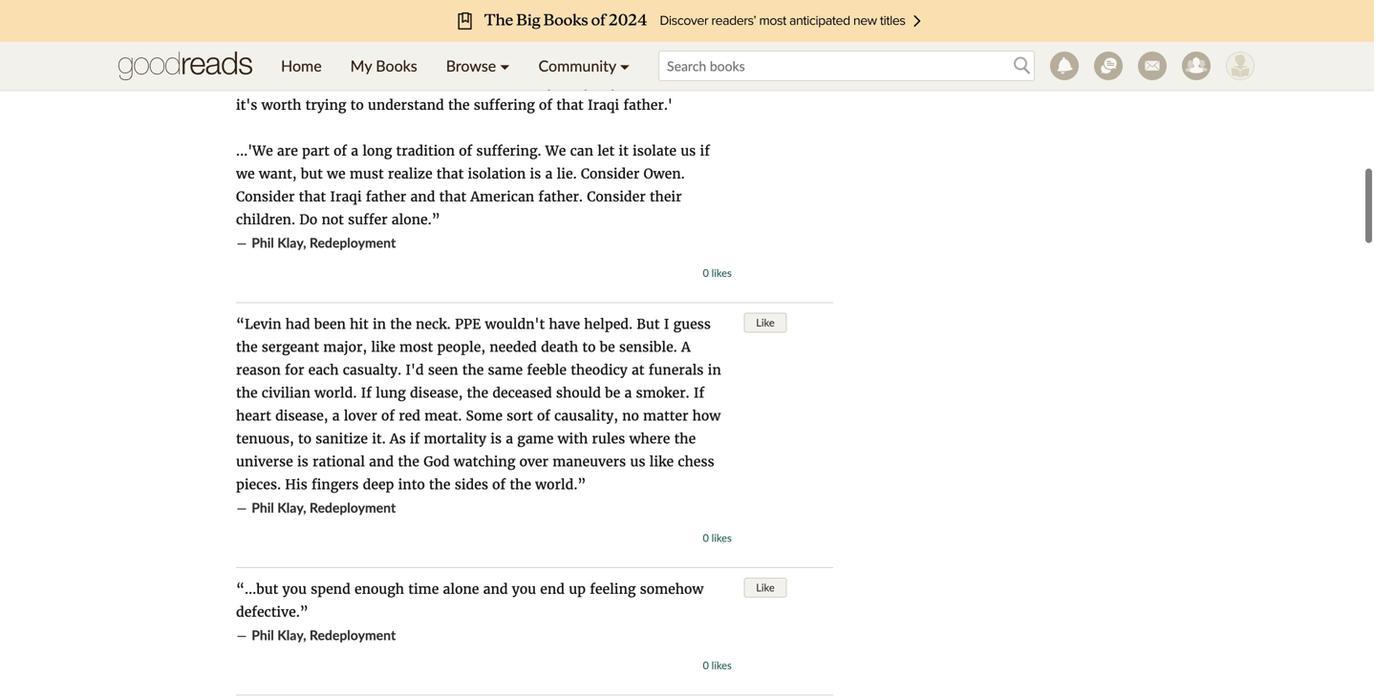 Task type: locate. For each thing, give the bounding box(es) containing it.
causality,
[[555, 408, 618, 425]]

― down defective." on the left of page
[[236, 628, 248, 645]]

0 horizontal spatial us
[[630, 454, 646, 471]]

0 horizontal spatial you
[[283, 581, 307, 598]]

1 horizontal spatial to
[[583, 339, 596, 356]]

disease, down seen
[[410, 385, 463, 402]]

klay, down do
[[277, 235, 306, 251]]

community ▾
[[539, 56, 630, 75]]

like
[[371, 339, 396, 356], [650, 454, 674, 471]]

lie.
[[557, 165, 577, 183]]

3 klay, from the top
[[277, 628, 306, 644]]

game
[[517, 431, 554, 448]]

suffering.
[[477, 142, 542, 160]]

sides
[[455, 477, 489, 494]]

menu containing home
[[267, 42, 644, 90]]

1 vertical spatial redeployment link
[[310, 500, 396, 516]]

0 horizontal spatial and
[[369, 454, 394, 471]]

0 vertical spatial 0 likes link
[[703, 267, 732, 280]]

it.
[[372, 431, 386, 448]]

lung
[[376, 385, 406, 402]]

0
[[703, 267, 709, 280], [703, 532, 709, 545], [703, 660, 709, 673]]

1 vertical spatial redeployment
[[310, 500, 396, 516]]

0 horizontal spatial like
[[371, 339, 396, 356]]

browse ▾ button
[[432, 42, 524, 90]]

be down "theodicy"
[[605, 385, 621, 402]]

3 redeployment from the top
[[310, 628, 396, 644]]

― down pieces.
[[236, 500, 248, 517]]

is inside ...'we are part of a long tradition of suffering. we can let it isolate us if we want, but we must realize that isolation is a lie. consider owen. consider that iraqi father and that american father. consider their children. do not suffer alone." ― phil klay, redeployment
[[530, 165, 541, 183]]

fingers
[[312, 477, 359, 494]]

time
[[409, 581, 439, 598]]

but
[[637, 316, 660, 333]]

2 vertical spatial likes
[[712, 660, 732, 673]]

1 ― from the top
[[236, 235, 248, 252]]

that up alone."
[[439, 188, 467, 206]]

0 vertical spatial is
[[530, 165, 541, 183]]

3 0 from the top
[[703, 660, 709, 673]]

and
[[411, 188, 435, 206], [369, 454, 394, 471], [483, 581, 508, 598]]

2 klay, from the top
[[277, 500, 306, 516]]

sort
[[507, 408, 533, 425]]

a down world.
[[332, 408, 340, 425]]

red
[[399, 408, 421, 425]]

maneuvers
[[553, 454, 626, 471]]

0 vertical spatial 0 likes
[[703, 267, 732, 280]]

a left long
[[351, 142, 359, 160]]

redeployment
[[310, 235, 396, 251], [310, 500, 396, 516], [310, 628, 396, 644]]

1 vertical spatial likes
[[712, 532, 732, 545]]

1 horizontal spatial you
[[512, 581, 536, 598]]

it
[[619, 142, 629, 160]]

in right hit
[[373, 316, 386, 333]]

2 if from the left
[[694, 385, 705, 402]]

2 vertical spatial phil
[[252, 628, 274, 644]]

redeployment link down suffer
[[310, 235, 396, 251]]

2 vertical spatial and
[[483, 581, 508, 598]]

▾ for browse ▾
[[500, 56, 510, 75]]

2 like from the top
[[756, 582, 775, 595]]

klay, down defective." on the left of page
[[277, 628, 306, 644]]

phil down defective." on the left of page
[[252, 628, 274, 644]]

2 we from the left
[[327, 165, 346, 183]]

2 vertical spatial 0 likes
[[703, 660, 732, 673]]

1 0 likes from the top
[[703, 267, 732, 280]]

0 horizontal spatial ▾
[[500, 56, 510, 75]]

1 vertical spatial in
[[708, 362, 722, 379]]

like for "levin had been hit in the neck. ppe wouldn't have helped. but i guess the sergeant major, like most people, needed death to be sensible. a reason for each casualty. i'd seen the same feeble theodicy at funerals in the civilian world. if lung disease, the deceased should be a smoker. if heart disease, a lover of red meat. some sort of causality, no matter how tenuous, to sanitize it. as if mortality is a game with rules where the universe is rational and the god watching over maneuvers us like chess pieces. his fingers deep into the sides of the world."
[[756, 316, 775, 329]]

klay, inside "...but you spend enough time alone and you end up feeling somehow defective." ― phil klay, redeployment
[[277, 628, 306, 644]]

the
[[390, 316, 412, 333], [236, 339, 258, 356], [462, 362, 484, 379], [236, 385, 258, 402], [467, 385, 489, 402], [675, 431, 696, 448], [398, 454, 420, 471], [429, 477, 451, 494], [510, 477, 532, 494]]

and inside "levin had been hit in the neck. ppe wouldn't have helped. but i guess the sergeant major, like most people, needed death to be sensible. a reason for each casualty. i'd seen the same feeble theodicy at funerals in the civilian world. if lung disease, the deceased should be a smoker. if heart disease, a lover of red meat. some sort of causality, no matter how tenuous, to sanitize it. as if mortality is a game with rules where the universe is rational and the god watching over maneuvers us like chess pieces. his fingers deep into the sides of the world." ― phil klay, redeployment
[[369, 454, 394, 471]]

0 vertical spatial like link
[[744, 313, 787, 333]]

is
[[530, 165, 541, 183], [491, 431, 502, 448], [297, 454, 309, 471]]

is up 'his'
[[297, 454, 309, 471]]

1 vertical spatial to
[[298, 431, 312, 448]]

1 horizontal spatial ▾
[[620, 56, 630, 75]]

if right the isolate
[[700, 142, 710, 160]]

like link right guess
[[744, 313, 787, 333]]

notifications image
[[1051, 52, 1079, 80]]

0 vertical spatial redeployment link
[[310, 235, 396, 251]]

feeling
[[590, 581, 636, 598]]

2 horizontal spatial is
[[530, 165, 541, 183]]

us up owen.
[[681, 142, 696, 160]]

phil down pieces.
[[252, 500, 274, 516]]

0 likes link down 'somehow'
[[703, 660, 732, 673]]

like link right 'somehow'
[[744, 578, 787, 598]]

you up defective." on the left of page
[[283, 581, 307, 598]]

lover
[[344, 408, 377, 425]]

0 vertical spatial ―
[[236, 235, 248, 252]]

1 vertical spatial phil
[[252, 500, 274, 516]]

and down it.
[[369, 454, 394, 471]]

reason
[[236, 362, 281, 379]]

0 likes up 'somehow'
[[703, 532, 732, 545]]

chess
[[678, 454, 715, 471]]

1 phil from the top
[[252, 235, 274, 251]]

1 vertical spatial klay,
[[277, 500, 306, 516]]

enough
[[355, 581, 404, 598]]

and right alone
[[483, 581, 508, 598]]

you left end
[[512, 581, 536, 598]]

0 down 'somehow'
[[703, 660, 709, 673]]

0 likes down 'somehow'
[[703, 660, 732, 673]]

ppe
[[455, 316, 481, 333]]

0 vertical spatial klay,
[[277, 235, 306, 251]]

to up "theodicy"
[[583, 339, 596, 356]]

the up some on the left bottom
[[467, 385, 489, 402]]

2 0 likes link from the top
[[703, 532, 732, 545]]

0 likes link
[[703, 267, 732, 280], [703, 532, 732, 545], [703, 660, 732, 673]]

the up reason
[[236, 339, 258, 356]]

home link
[[267, 42, 336, 90]]

be down the helped.
[[600, 339, 615, 356]]

1 0 from the top
[[703, 267, 709, 280]]

1 vertical spatial like
[[756, 582, 775, 595]]

if
[[700, 142, 710, 160], [410, 431, 420, 448]]

2 vertical spatial redeployment
[[310, 628, 396, 644]]

1 vertical spatial disease,
[[275, 408, 328, 425]]

you
[[283, 581, 307, 598], [512, 581, 536, 598]]

1 horizontal spatial in
[[708, 362, 722, 379]]

if up lover
[[361, 385, 372, 402]]

phil
[[252, 235, 274, 251], [252, 500, 274, 516], [252, 628, 274, 644]]

3 ― from the top
[[236, 628, 248, 645]]

0 vertical spatial to
[[583, 339, 596, 356]]

▾ right browse
[[500, 56, 510, 75]]

like right 'somehow'
[[756, 582, 775, 595]]

of
[[334, 142, 347, 160], [459, 142, 473, 160], [381, 408, 395, 425], [537, 408, 551, 425], [493, 477, 506, 494]]

1 vertical spatial like
[[650, 454, 674, 471]]

1 likes from the top
[[712, 267, 732, 280]]

redeployment link down spend
[[310, 628, 396, 644]]

1 vertical spatial if
[[410, 431, 420, 448]]

that
[[437, 165, 464, 183], [299, 188, 326, 206], [439, 188, 467, 206]]

if
[[361, 385, 372, 402], [694, 385, 705, 402]]

1 vertical spatial 0 likes
[[703, 532, 732, 545]]

―
[[236, 235, 248, 252], [236, 500, 248, 517], [236, 628, 248, 645]]

1 klay, from the top
[[277, 235, 306, 251]]

Search books text field
[[659, 51, 1035, 81]]

consider down let
[[581, 165, 640, 183]]

father.
[[539, 188, 583, 206]]

2 redeployment link from the top
[[310, 500, 396, 516]]

2 redeployment from the top
[[310, 500, 396, 516]]

1 horizontal spatial like
[[650, 454, 674, 471]]

0 likes link up 'somehow'
[[703, 532, 732, 545]]

0 horizontal spatial if
[[410, 431, 420, 448]]

disease,
[[410, 385, 463, 402], [275, 408, 328, 425]]

redeployment link for if
[[310, 500, 396, 516]]

2 vertical spatial ―
[[236, 628, 248, 645]]

1 horizontal spatial us
[[681, 142, 696, 160]]

2 vertical spatial 0
[[703, 660, 709, 673]]

0 vertical spatial 0
[[703, 267, 709, 280]]

0 horizontal spatial if
[[361, 385, 372, 402]]

us down where
[[630, 454, 646, 471]]

sanitize
[[316, 431, 368, 448]]

how
[[693, 408, 721, 425]]

disease, down civilian
[[275, 408, 328, 425]]

0 horizontal spatial to
[[298, 431, 312, 448]]

and up alone."
[[411, 188, 435, 206]]

0 likes up guess
[[703, 267, 732, 280]]

0 horizontal spatial we
[[236, 165, 255, 183]]

0 vertical spatial be
[[600, 339, 615, 356]]

to
[[583, 339, 596, 356], [298, 431, 312, 448]]

0 vertical spatial us
[[681, 142, 696, 160]]

iraqi
[[330, 188, 362, 206]]

0 likes link for ...'we are part of a long tradition of suffering. we can let it isolate us if we want, but we must realize that isolation is a lie. consider owen. consider that iraqi father and that american father. consider their children. do not suffer alone."
[[703, 267, 732, 280]]

to left sanitize
[[298, 431, 312, 448]]

like link
[[744, 313, 787, 333], [744, 578, 787, 598]]

death
[[541, 339, 579, 356]]

1 vertical spatial and
[[369, 454, 394, 471]]

phil inside ...'we are part of a long tradition of suffering. we can let it isolate us if we want, but we must realize that isolation is a lie. consider owen. consider that iraqi father and that american father. consider their children. do not suffer alone." ― phil klay, redeployment
[[252, 235, 274, 251]]

2 vertical spatial 0 likes link
[[703, 660, 732, 673]]

guess
[[674, 316, 711, 333]]

we right but
[[327, 165, 346, 183]]

redeployment inside "...but you spend enough time alone and you end up feeling somehow defective." ― phil klay, redeployment
[[310, 628, 396, 644]]

1 vertical spatial is
[[491, 431, 502, 448]]

of right 'sort'
[[537, 408, 551, 425]]

3 likes from the top
[[712, 660, 732, 673]]

redeployment down suffer
[[310, 235, 396, 251]]

1 0 likes link from the top
[[703, 267, 732, 280]]

like up casualty. at left
[[371, 339, 396, 356]]

0 horizontal spatial disease,
[[275, 408, 328, 425]]

2 ― from the top
[[236, 500, 248, 517]]

2 0 likes from the top
[[703, 532, 732, 545]]

▾ for community ▾
[[620, 56, 630, 75]]

a down 'sort'
[[506, 431, 513, 448]]

klay, down 'his'
[[277, 500, 306, 516]]

3 phil from the top
[[252, 628, 274, 644]]

0 vertical spatial like
[[756, 316, 775, 329]]

a left 'lie.'
[[545, 165, 553, 183]]

watching
[[454, 454, 516, 471]]

1 ▾ from the left
[[500, 56, 510, 75]]

1 redeployment link from the top
[[310, 235, 396, 251]]

world."
[[536, 477, 586, 494]]

books
[[376, 56, 418, 75]]

for
[[285, 362, 304, 379]]

1 vertical spatial 0
[[703, 532, 709, 545]]

with
[[558, 431, 588, 448]]

― down children.
[[236, 235, 248, 252]]

if inside ...'we are part of a long tradition of suffering. we can let it isolate us if we want, but we must realize that isolation is a lie. consider owen. consider that iraqi father and that american father. consider their children. do not suffer alone." ― phil klay, redeployment
[[700, 142, 710, 160]]

redeployment inside ...'we are part of a long tradition of suffering. we can let it isolate us if we want, but we must realize that isolation is a lie. consider owen. consider that iraqi father and that american father. consider their children. do not suffer alone." ― phil klay, redeployment
[[310, 235, 396, 251]]

is up watching
[[491, 431, 502, 448]]

1 horizontal spatial we
[[327, 165, 346, 183]]

2 phil from the top
[[252, 500, 274, 516]]

1 horizontal spatial is
[[491, 431, 502, 448]]

2 horizontal spatial and
[[483, 581, 508, 598]]

somehow
[[640, 581, 704, 598]]

heart
[[236, 408, 271, 425]]

redeployment link down fingers
[[310, 500, 396, 516]]

been
[[314, 316, 346, 333]]

0 vertical spatial redeployment
[[310, 235, 396, 251]]

0 up 'somehow'
[[703, 532, 709, 545]]

1 vertical spatial us
[[630, 454, 646, 471]]

menu
[[267, 42, 644, 90]]

0 likes link up guess
[[703, 267, 732, 280]]

1 like link from the top
[[744, 313, 787, 333]]

like for "...but you spend enough time alone and you end up feeling somehow defective."
[[756, 582, 775, 595]]

like down where
[[650, 454, 674, 471]]

if right as
[[410, 431, 420, 448]]

klay,
[[277, 235, 306, 251], [277, 500, 306, 516], [277, 628, 306, 644]]

0 vertical spatial if
[[700, 142, 710, 160]]

0 vertical spatial phil
[[252, 235, 274, 251]]

1 vertical spatial 0 likes link
[[703, 532, 732, 545]]

3 0 likes link from the top
[[703, 660, 732, 673]]

0 up guess
[[703, 267, 709, 280]]

and inside ...'we are part of a long tradition of suffering. we can let it isolate us if we want, but we must realize that isolation is a lie. consider owen. consider that iraqi father and that american father. consider their children. do not suffer alone." ― phil klay, redeployment
[[411, 188, 435, 206]]

1 vertical spatial like link
[[744, 578, 787, 598]]

"...but you spend enough time alone and you end up feeling somehow defective." ― phil klay, redeployment
[[236, 581, 704, 645]]

if up how
[[694, 385, 705, 402]]

if inside "levin had been hit in the neck. ppe wouldn't have helped. but i guess the sergeant major, like most people, needed death to be sensible. a reason for each casualty. i'd seen the same feeble theodicy at funerals in the civilian world. if lung disease, the deceased should be a smoker. if heart disease, a lover of red meat. some sort of causality, no matter how tenuous, to sanitize it. as if mortality is a game with rules where the universe is rational and the god watching over maneuvers us like chess pieces. his fingers deep into the sides of the world." ― phil klay, redeployment
[[410, 431, 420, 448]]

but
[[301, 165, 323, 183]]

of up isolation
[[459, 142, 473, 160]]

2 likes from the top
[[712, 532, 732, 545]]

1 horizontal spatial if
[[700, 142, 710, 160]]

children.
[[236, 211, 295, 228]]

we down ...'we
[[236, 165, 255, 183]]

phil down children.
[[252, 235, 274, 251]]

0 vertical spatial likes
[[712, 267, 732, 280]]

should
[[556, 385, 601, 402]]

0 horizontal spatial is
[[297, 454, 309, 471]]

1 like from the top
[[756, 316, 775, 329]]

2 ▾ from the left
[[620, 56, 630, 75]]

2 vertical spatial klay,
[[277, 628, 306, 644]]

in right "funerals" on the bottom of page
[[708, 362, 722, 379]]

1 horizontal spatial if
[[694, 385, 705, 402]]

0 vertical spatial in
[[373, 316, 386, 333]]

redeployment down spend
[[310, 628, 396, 644]]

0 likes
[[703, 267, 732, 280], [703, 532, 732, 545], [703, 660, 732, 673]]

redeployment link
[[310, 235, 396, 251], [310, 500, 396, 516], [310, 628, 396, 644]]

1 horizontal spatial and
[[411, 188, 435, 206]]

the up heart
[[236, 385, 258, 402]]

some
[[466, 408, 503, 425]]

redeployment down fingers
[[310, 500, 396, 516]]

matter
[[643, 408, 689, 425]]

0 vertical spatial like
[[371, 339, 396, 356]]

Search for books to add to your shelves search field
[[659, 51, 1035, 81]]

1 we from the left
[[236, 165, 255, 183]]

is left 'lie.'
[[530, 165, 541, 183]]

0 vertical spatial and
[[411, 188, 435, 206]]

1 redeployment from the top
[[310, 235, 396, 251]]

2 vertical spatial redeployment link
[[310, 628, 396, 644]]

and inside "...but you spend enough time alone and you end up feeling somehow defective." ― phil klay, redeployment
[[483, 581, 508, 598]]

▾ right community
[[620, 56, 630, 75]]

1 vertical spatial ―
[[236, 500, 248, 517]]

2 like link from the top
[[744, 578, 787, 598]]

0 vertical spatial disease,
[[410, 385, 463, 402]]

like right guess
[[756, 316, 775, 329]]

2 0 from the top
[[703, 532, 709, 545]]

defective."
[[236, 604, 309, 621]]

3 0 likes from the top
[[703, 660, 732, 673]]



Task type: vqa. For each thing, say whether or not it's contained in the screenshot.
The Last Devil to Die by Richard Osman image
no



Task type: describe. For each thing, give the bounding box(es) containing it.
have
[[549, 316, 580, 333]]

klay, inside ...'we are part of a long tradition of suffering. we can let it isolate us if we want, but we must realize that isolation is a lie. consider owen. consider that iraqi father and that american father. consider their children. do not suffer alone." ― phil klay, redeployment
[[277, 235, 306, 251]]

his
[[285, 477, 308, 494]]

had
[[286, 316, 310, 333]]

helped.
[[584, 316, 633, 333]]

the up into
[[398, 454, 420, 471]]

browse ▾
[[446, 56, 510, 75]]

sensible.
[[619, 339, 678, 356]]

the down over at the bottom left of page
[[510, 477, 532, 494]]

tradition
[[396, 142, 455, 160]]

each
[[308, 362, 339, 379]]

casualty.
[[343, 362, 402, 379]]

community ▾ button
[[524, 42, 644, 90]]

phil inside "...but you spend enough time alone and you end up feeling somehow defective." ― phil klay, redeployment
[[252, 628, 274, 644]]

the up 'chess'
[[675, 431, 696, 448]]

where
[[630, 431, 671, 448]]

my group discussions image
[[1095, 52, 1123, 80]]

1 you from the left
[[283, 581, 307, 598]]

isolate
[[633, 142, 677, 160]]

us inside "levin had been hit in the neck. ppe wouldn't have helped. but i guess the sergeant major, like most people, needed death to be sensible. a reason for each casualty. i'd seen the same feeble theodicy at funerals in the civilian world. if lung disease, the deceased should be a smoker. if heart disease, a lover of red meat. some sort of causality, no matter how tenuous, to sanitize it. as if mortality is a game with rules where the universe is rational and the god watching over maneuvers us like chess pieces. his fingers deep into the sides of the world." ― phil klay, redeployment
[[630, 454, 646, 471]]

my books link
[[336, 42, 432, 90]]

neck.
[[416, 316, 451, 333]]

0 for "levin had been hit in the neck. ppe wouldn't have helped. but i guess the sergeant major, like most people, needed death to be sensible. a reason for each casualty. i'd seen the same feeble theodicy at funerals in the civilian world. if lung disease, the deceased should be a smoker. if heart disease, a lover of red meat. some sort of causality, no matter how tenuous, to sanitize it. as if mortality is a game with rules where the universe is rational and the god watching over maneuvers us like chess pieces. his fingers deep into the sides of the world."
[[703, 532, 709, 545]]

0 likes for "levin had been hit in the neck. ppe wouldn't have helped. but i guess the sergeant major, like most people, needed death to be sensible. a reason for each casualty. i'd seen the same feeble theodicy at funerals in the civilian world. if lung disease, the deceased should be a smoker. if heart disease, a lover of red meat. some sort of causality, no matter how tenuous, to sanitize it. as if mortality is a game with rules where the universe is rational and the god watching over maneuvers us like chess pieces. his fingers deep into the sides of the world."
[[703, 532, 732, 545]]

the up the most
[[390, 316, 412, 333]]

of down watching
[[493, 477, 506, 494]]

feeble
[[527, 362, 567, 379]]

the down god on the bottom left
[[429, 477, 451, 494]]

0 for ...'we are part of a long tradition of suffering. we can let it isolate us if we want, but we must realize that isolation is a lie. consider owen. consider that iraqi father and that american father. consider their children. do not suffer alone."
[[703, 267, 709, 280]]

are
[[277, 142, 298, 160]]

alone
[[443, 581, 479, 598]]

major,
[[323, 339, 367, 356]]

of left red
[[381, 408, 395, 425]]

do
[[299, 211, 318, 228]]

my
[[351, 56, 372, 75]]

us inside ...'we are part of a long tradition of suffering. we can let it isolate us if we want, but we must realize that isolation is a lie. consider owen. consider that iraqi father and that american father. consider their children. do not suffer alone." ― phil klay, redeployment
[[681, 142, 696, 160]]

likes for "...but you spend enough time alone and you end up feeling somehow defective."
[[712, 660, 732, 673]]

we
[[546, 142, 566, 160]]

1 if from the left
[[361, 385, 372, 402]]

like link for "...but you spend enough time alone and you end up feeling somehow defective."
[[744, 578, 787, 598]]

meat.
[[425, 408, 462, 425]]

home
[[281, 56, 322, 75]]

0 horizontal spatial in
[[373, 316, 386, 333]]

redeployment inside "levin had been hit in the neck. ppe wouldn't have helped. but i guess the sergeant major, like most people, needed death to be sensible. a reason for each casualty. i'd seen the same feeble theodicy at funerals in the civilian world. if lung disease, the deceased should be a smoker. if heart disease, a lover of red meat. some sort of causality, no matter how tenuous, to sanitize it. as if mortality is a game with rules where the universe is rational and the god watching over maneuvers us like chess pieces. his fingers deep into the sides of the world." ― phil klay, redeployment
[[310, 500, 396, 516]]

tenuous,
[[236, 431, 294, 448]]

deceased
[[493, 385, 552, 402]]

redeployment link for suffer
[[310, 235, 396, 251]]

hit
[[350, 316, 369, 333]]

i'd
[[406, 362, 424, 379]]

father
[[366, 188, 407, 206]]

"levin had been hit in the neck. ppe wouldn't have helped. but i guess the sergeant major, like most people, needed death to be sensible. a reason for each casualty. i'd seen the same feeble theodicy at funerals in the civilian world. if lung disease, the deceased should be a smoker. if heart disease, a lover of red meat. some sort of causality, no matter how tenuous, to sanitize it. as if mortality is a game with rules where the universe is rational and the god watching over maneuvers us like chess pieces. his fingers deep into the sides of the world." ― phil klay, redeployment
[[236, 316, 722, 517]]

isolation
[[468, 165, 526, 183]]

owen.
[[644, 165, 685, 183]]

spend
[[311, 581, 351, 598]]

no
[[623, 408, 639, 425]]

let
[[598, 142, 615, 160]]

pieces.
[[236, 477, 281, 494]]

mortality
[[424, 431, 487, 448]]

that down but
[[299, 188, 326, 206]]

0 likes link for "...but you spend enough time alone and you end up feeling somehow defective."
[[703, 660, 732, 673]]

realize
[[388, 165, 433, 183]]

likes for "levin had been hit in the neck. ppe wouldn't have helped. but i guess the sergeant major, like most people, needed death to be sensible. a reason for each casualty. i'd seen the same feeble theodicy at funerals in the civilian world. if lung disease, the deceased should be a smoker. if heart disease, a lover of red meat. some sort of causality, no matter how tenuous, to sanitize it. as if mortality is a game with rules where the universe is rational and the god watching over maneuvers us like chess pieces. his fingers deep into the sides of the world."
[[712, 532, 732, 545]]

people,
[[437, 339, 486, 356]]

phil inside "levin had been hit in the neck. ppe wouldn't have helped. but i guess the sergeant major, like most people, needed death to be sensible. a reason for each casualty. i'd seen the same feeble theodicy at funerals in the civilian world. if lung disease, the deceased should be a smoker. if heart disease, a lover of red meat. some sort of causality, no matter how tenuous, to sanitize it. as if mortality is a game with rules where the universe is rational and the god watching over maneuvers us like chess pieces. his fingers deep into the sides of the world." ― phil klay, redeployment
[[252, 500, 274, 516]]

sam green image
[[1227, 52, 1255, 80]]

god
[[424, 454, 450, 471]]

0 likes link for "levin had been hit in the neck. ppe wouldn't have helped. but i guess the sergeant major, like most people, needed death to be sensible. a reason for each casualty. i'd seen the same feeble theodicy at funerals in the civilian world. if lung disease, the deceased should be a smoker. if heart disease, a lover of red meat. some sort of causality, no matter how tenuous, to sanitize it. as if mortality is a game with rules where the universe is rational and the god watching over maneuvers us like chess pieces. his fingers deep into the sides of the world."
[[703, 532, 732, 545]]

that down tradition
[[437, 165, 464, 183]]

consider up children.
[[236, 188, 295, 206]]

― inside "...but you spend enough time alone and you end up feeling somehow defective." ― phil klay, redeployment
[[236, 628, 248, 645]]

not
[[322, 211, 344, 228]]

1 horizontal spatial disease,
[[410, 385, 463, 402]]

can
[[570, 142, 594, 160]]

suffer
[[348, 211, 388, 228]]

browse
[[446, 56, 496, 75]]

must
[[350, 165, 384, 183]]

at
[[632, 362, 645, 379]]

the down people,
[[462, 362, 484, 379]]

most
[[400, 339, 433, 356]]

as
[[390, 431, 406, 448]]

long
[[363, 142, 392, 160]]

3 redeployment link from the top
[[310, 628, 396, 644]]

funerals
[[649, 362, 704, 379]]

same
[[488, 362, 523, 379]]

needed
[[490, 339, 537, 356]]

1 vertical spatial be
[[605, 385, 621, 402]]

i
[[664, 316, 670, 333]]

consider down it
[[587, 188, 646, 206]]

up
[[569, 581, 586, 598]]

theodicy
[[571, 362, 628, 379]]

friend requests image
[[1183, 52, 1211, 80]]

wouldn't
[[485, 316, 545, 333]]

...'we are part of a long tradition of suffering. we can let it isolate us if we want, but we must realize that isolation is a lie. consider owen. consider that iraqi father and that american father. consider their children. do not suffer alone." ― phil klay, redeployment
[[236, 142, 710, 252]]

their
[[650, 188, 682, 206]]

rules
[[592, 431, 625, 448]]

deep
[[363, 477, 394, 494]]

end
[[540, 581, 565, 598]]

― inside "levin had been hit in the neck. ppe wouldn't have helped. but i guess the sergeant major, like most people, needed death to be sensible. a reason for each casualty. i'd seen the same feeble theodicy at funerals in the civilian world. if lung disease, the deceased should be a smoker. if heart disease, a lover of red meat. some sort of causality, no matter how tenuous, to sanitize it. as if mortality is a game with rules where the universe is rational and the god watching over maneuvers us like chess pieces. his fingers deep into the sides of the world." ― phil klay, redeployment
[[236, 500, 248, 517]]

― inside ...'we are part of a long tradition of suffering. we can let it isolate us if we want, but we must realize that isolation is a lie. consider owen. consider that iraqi father and that american father. consider their children. do not suffer alone." ― phil klay, redeployment
[[236, 235, 248, 252]]

2 vertical spatial is
[[297, 454, 309, 471]]

alone."
[[392, 211, 440, 228]]

of right part
[[334, 142, 347, 160]]

universe
[[236, 454, 293, 471]]

likes for ...'we are part of a long tradition of suffering. we can let it isolate us if we want, but we must realize that isolation is a lie. consider owen. consider that iraqi father and that american father. consider their children. do not suffer alone."
[[712, 267, 732, 280]]

inbox image
[[1139, 52, 1167, 80]]

like link for "levin had been hit in the neck. ppe wouldn't have helped. but i guess the sergeant major, like most people, needed death to be sensible. a reason for each casualty. i'd seen the same feeble theodicy at funerals in the civilian world. if lung disease, the deceased should be a smoker. if heart disease, a lover of red meat. some sort of causality, no matter how tenuous, to sanitize it. as if mortality is a game with rules where the universe is rational and the god watching over maneuvers us like chess pieces. his fingers deep into the sides of the world."
[[744, 313, 787, 333]]

into
[[398, 477, 425, 494]]

smoker.
[[636, 385, 690, 402]]

"levin
[[236, 316, 282, 333]]

klay, inside "levin had been hit in the neck. ppe wouldn't have helped. but i guess the sergeant major, like most people, needed death to be sensible. a reason for each casualty. i'd seen the same feeble theodicy at funerals in the civilian world. if lung disease, the deceased should be a smoker. if heart disease, a lover of red meat. some sort of causality, no matter how tenuous, to sanitize it. as if mortality is a game with rules where the universe is rational and the god watching over maneuvers us like chess pieces. his fingers deep into the sides of the world." ― phil klay, redeployment
[[277, 500, 306, 516]]

...'we
[[236, 142, 273, 160]]

seen
[[428, 362, 458, 379]]

2 you from the left
[[512, 581, 536, 598]]

0 likes for ...'we are part of a long tradition of suffering. we can let it isolate us if we want, but we must realize that isolation is a lie. consider owen. consider that iraqi father and that american father. consider their children. do not suffer alone."
[[703, 267, 732, 280]]

a up no
[[625, 385, 632, 402]]

world.
[[315, 385, 357, 402]]

community
[[539, 56, 616, 75]]

rational
[[313, 454, 365, 471]]

0 likes for "...but you spend enough time alone and you end up feeling somehow defective."
[[703, 660, 732, 673]]

0 for "...but you spend enough time alone and you end up feeling somehow defective."
[[703, 660, 709, 673]]



